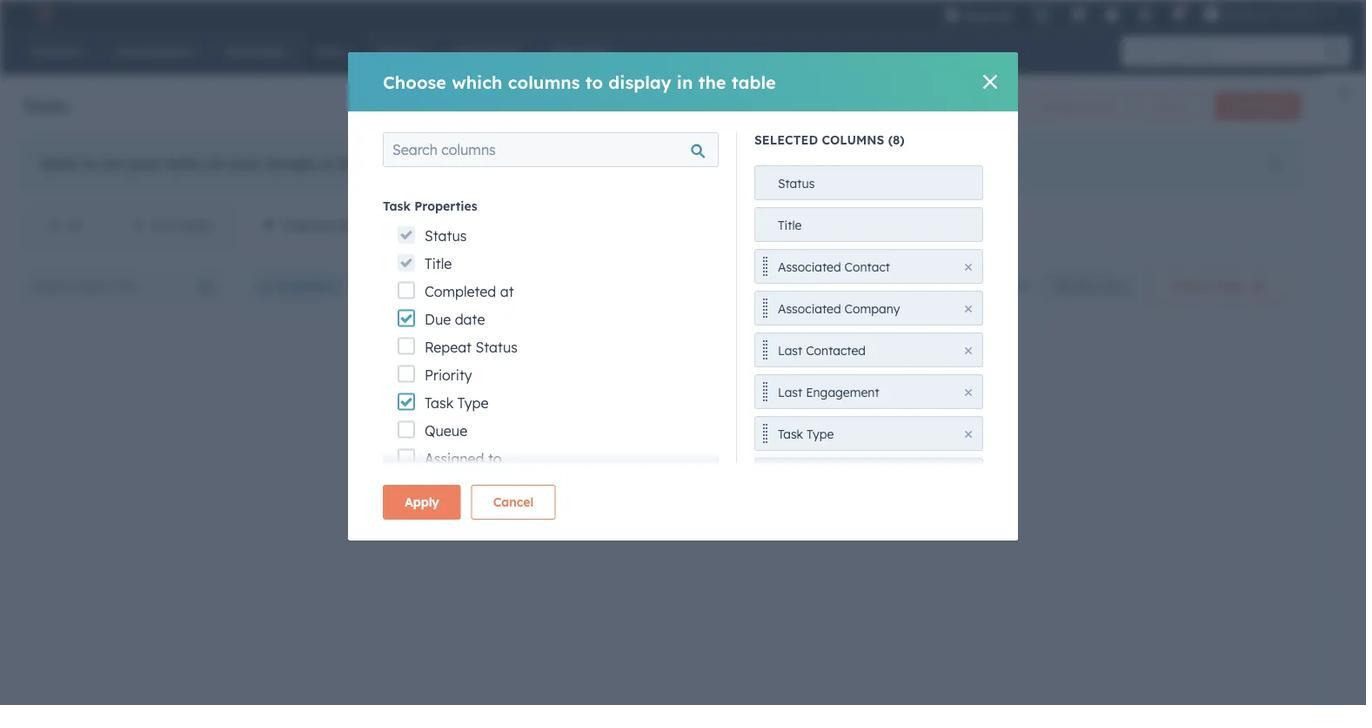 Task type: locate. For each thing, give the bounding box(es) containing it.
2 your from the left
[[229, 155, 262, 172]]

date inside choose which columns to display in the table dialog
[[455, 310, 485, 328]]

1 horizontal spatial close image
[[984, 75, 998, 89]]

studios
[[1280, 7, 1320, 21]]

0 vertical spatial on
[[207, 155, 225, 172]]

associated up filters
[[778, 259, 842, 274]]

1 horizontal spatial tasks
[[676, 156, 706, 171]]

0 vertical spatial type
[[458, 394, 489, 411]]

1 horizontal spatial 0
[[1205, 279, 1212, 294]]

status down 'hubspot.'
[[778, 175, 815, 191]]

your right see
[[128, 155, 161, 172]]

task inside popup button
[[401, 279, 429, 294]]

task type down priority at the left of the page
[[425, 394, 489, 411]]

apoptosis studios
[[1223, 7, 1320, 21]]

)
[[350, 218, 354, 233]]

(1) assignee
[[259, 279, 333, 294]]

columns
[[508, 71, 580, 93], [822, 132, 885, 148], [980, 277, 1030, 293]]

0 inside navigation
[[342, 218, 350, 233]]

due right completed on the left top of the page
[[505, 279, 529, 294]]

hubspot.
[[770, 156, 824, 171]]

0 right overdue
[[342, 218, 350, 233]]

0 vertical spatial associated
[[778, 259, 842, 274]]

close image for choose which columns to display in the table
[[984, 75, 998, 89]]

display
[[609, 71, 672, 93]]

(1) assignee button
[[248, 269, 356, 304]]

last engagement
[[778, 384, 880, 400]]

2 last from the top
[[778, 384, 803, 400]]

0 vertical spatial status
[[778, 175, 815, 191]]

task
[[1266, 100, 1287, 113]]

hubspot link
[[21, 3, 65, 24]]

status up you're all caught up on tasks.
[[476, 338, 518, 356]]

task
[[383, 198, 411, 214], [401, 279, 429, 294], [425, 394, 454, 411], [778, 426, 804, 441]]

2 horizontal spatial tasks
[[1216, 279, 1247, 294]]

task type
[[425, 394, 489, 411], [778, 426, 834, 441]]

caught
[[442, 373, 502, 395]]

tasks right sync
[[676, 156, 706, 171]]

associated for associated contact
[[778, 259, 842, 274]]

go
[[827, 156, 844, 171]]

to left display
[[586, 71, 603, 93]]

hubspot image
[[31, 3, 52, 24]]

manage for manage views
[[650, 218, 699, 233]]

view
[[1102, 280, 1124, 293]]

in right created
[[757, 156, 767, 171]]

1 vertical spatial status
[[425, 227, 467, 244]]

(1)
[[259, 279, 275, 294]]

manage queues link
[[1021, 92, 1130, 120]]

today
[[179, 218, 212, 233]]

0 vertical spatial title
[[778, 217, 802, 232]]

0 vertical spatial in
[[677, 71, 693, 93]]

task down last engagement
[[778, 426, 804, 441]]

start 0 tasks
[[1171, 279, 1247, 294]]

due date inside choose which columns to display in the table dialog
[[425, 310, 485, 328]]

due date button
[[493, 269, 584, 304]]

to left sync
[[631, 156, 643, 171]]

1 vertical spatial type
[[807, 426, 834, 441]]

1 associated from the top
[[778, 259, 842, 274]]

upgrade image
[[945, 8, 960, 24]]

manage left the views
[[650, 218, 699, 233]]

close image for last engagement
[[965, 389, 972, 396]]

columns up go to settings link
[[822, 132, 885, 148]]

1 vertical spatial date
[[455, 310, 485, 328]]

1 horizontal spatial type
[[807, 426, 834, 441]]

0 horizontal spatial title
[[425, 255, 452, 272]]

date right at
[[533, 279, 560, 294]]

last
[[778, 343, 803, 358], [778, 384, 803, 400]]

1 horizontal spatial your
[[229, 155, 262, 172]]

created
[[709, 156, 753, 171]]

0 horizontal spatial status
[[425, 227, 467, 244]]

1 horizontal spatial in
[[757, 156, 767, 171]]

to right 'assigned' on the bottom of page
[[488, 450, 502, 467]]

1 horizontal spatial columns
[[822, 132, 885, 148]]

0 vertical spatial close image
[[984, 75, 998, 89]]

up
[[508, 373, 530, 395]]

you're all caught up on tasks.
[[356, 373, 612, 395]]

0 horizontal spatial on
[[207, 155, 225, 172]]

0 right start
[[1205, 279, 1212, 294]]

1 horizontal spatial task type
[[778, 426, 834, 441]]

task type
[[401, 279, 460, 294]]

apoptosis
[[1223, 7, 1277, 21]]

want to see your tasks on your google or outlook calendar? alert
[[22, 138, 1301, 190]]

outlook
[[341, 155, 397, 172]]

on
[[207, 155, 225, 172], [535, 373, 557, 395]]

2 horizontal spatial status
[[778, 175, 815, 191]]

0 horizontal spatial date
[[455, 310, 485, 328]]

in
[[677, 71, 693, 93], [757, 156, 767, 171]]

to
[[586, 71, 603, 93], [82, 155, 96, 172], [631, 156, 643, 171], [848, 156, 860, 171], [488, 450, 502, 467]]

calendar
[[577, 156, 628, 171]]

the
[[699, 71, 726, 93]]

(
[[337, 218, 342, 233]]

columns right edit
[[980, 277, 1030, 293]]

manage left queues
[[1036, 100, 1077, 113]]

tasks up due today
[[165, 155, 202, 172]]

engagement
[[806, 384, 880, 400]]

due date
[[505, 279, 560, 294], [425, 310, 485, 328]]

due up repeat
[[425, 310, 451, 328]]

menu
[[934, 0, 1346, 34]]

selected columns (8)
[[755, 132, 905, 148]]

start
[[1171, 279, 1201, 294]]

navigation
[[22, 204, 523, 248]]

close image
[[984, 75, 998, 89], [965, 347, 972, 354]]

close image
[[1269, 159, 1280, 170], [965, 263, 972, 270], [965, 305, 972, 312], [965, 389, 972, 396], [965, 430, 972, 437]]

1 horizontal spatial manage
[[1036, 100, 1077, 113]]

0
[[342, 218, 350, 233], [1205, 279, 1212, 294]]

task left type
[[401, 279, 429, 294]]

last for last engagement
[[778, 384, 803, 400]]

repeat
[[425, 338, 472, 356]]

type down last engagement
[[807, 426, 834, 441]]

0 vertical spatial task type
[[425, 394, 489, 411]]

on up today
[[207, 155, 225, 172]]

in inside dialog
[[677, 71, 693, 93]]

1 vertical spatial associated
[[778, 301, 842, 316]]

1 vertical spatial last
[[778, 384, 803, 400]]

type down priority at the left of the page
[[458, 394, 489, 411]]

associated
[[778, 259, 842, 274], [778, 301, 842, 316]]

tasks inside button
[[1216, 279, 1247, 294]]

due left today
[[152, 218, 175, 233]]

1 vertical spatial columns
[[822, 132, 885, 148]]

0 horizontal spatial close image
[[965, 347, 972, 354]]

due date inside popup button
[[505, 279, 560, 294]]

on right up
[[535, 373, 557, 395]]

help button
[[1098, 0, 1128, 28]]

upcoming link
[[393, 205, 523, 247]]

1 vertical spatial in
[[757, 156, 767, 171]]

choose which columns to display in the table dialog
[[348, 52, 1019, 705]]

1 vertical spatial manage
[[650, 218, 699, 233]]

due date right completed on the left top of the page
[[505, 279, 560, 294]]

close image inside want to see your tasks on your google or outlook calendar? alert
[[1269, 159, 1280, 170]]

date down completed at
[[455, 310, 485, 328]]

your left google
[[229, 155, 262, 172]]

2 vertical spatial status
[[476, 338, 518, 356]]

in left the
[[677, 71, 693, 93]]

due
[[152, 218, 175, 233], [505, 279, 529, 294], [425, 310, 451, 328]]

due date down completed on the left top of the page
[[425, 310, 485, 328]]

1 horizontal spatial due
[[425, 310, 451, 328]]

0 inside button
[[1205, 279, 1212, 294]]

title up the associated contact
[[778, 217, 802, 232]]

1 vertical spatial title
[[425, 255, 452, 272]]

1 horizontal spatial due date
[[505, 279, 560, 294]]

0 vertical spatial columns
[[508, 71, 580, 93]]

close image for associated contact
[[965, 263, 972, 270]]

0 vertical spatial due
[[152, 218, 175, 233]]

0 vertical spatial manage
[[1036, 100, 1077, 113]]

1 vertical spatial close image
[[965, 347, 972, 354]]

2 associated from the top
[[778, 301, 842, 316]]

1 vertical spatial on
[[535, 373, 557, 395]]

associated down filters
[[778, 301, 842, 316]]

status down properties
[[425, 227, 467, 244]]

0 horizontal spatial manage
[[650, 218, 699, 233]]

views
[[703, 218, 737, 233]]

last down last contacted
[[778, 384, 803, 400]]

edit columns
[[952, 277, 1030, 293]]

title up type
[[425, 255, 452, 272]]

0 horizontal spatial columns
[[508, 71, 580, 93]]

menu containing apoptosis studios
[[934, 0, 1346, 34]]

0 horizontal spatial in
[[677, 71, 693, 93]]

0 vertical spatial due date
[[505, 279, 560, 294]]

1 horizontal spatial date
[[533, 279, 560, 294]]

1 vertical spatial due
[[505, 279, 529, 294]]

2 vertical spatial due
[[425, 310, 451, 328]]

connect
[[489, 156, 536, 171]]

1 horizontal spatial status
[[476, 338, 518, 356]]

edit columns button
[[934, 275, 1030, 297]]

overdue ( 0 )
[[283, 218, 354, 233]]

2 vertical spatial columns
[[980, 277, 1030, 293]]

2 horizontal spatial columns
[[980, 277, 1030, 293]]

on inside alert
[[207, 155, 225, 172]]

close image down upgrade
[[984, 75, 998, 89]]

to right go
[[848, 156, 860, 171]]

0 horizontal spatial your
[[128, 155, 161, 172]]

close image down edit
[[965, 347, 972, 354]]

sync
[[646, 156, 672, 171]]

1 vertical spatial 0
[[1205, 279, 1212, 294]]

1 vertical spatial due date
[[425, 310, 485, 328]]

0 vertical spatial 0
[[342, 218, 350, 233]]

manage inside "manage queues" 'link'
[[1036, 100, 1077, 113]]

1 horizontal spatial on
[[535, 373, 557, 395]]

task type down last engagement
[[778, 426, 834, 441]]

0 horizontal spatial due date
[[425, 310, 485, 328]]

save view
[[1075, 280, 1124, 293]]

or
[[321, 155, 336, 172]]

properties
[[415, 198, 478, 214]]

manage queues
[[1036, 100, 1115, 113]]

calling icon button
[[1027, 2, 1057, 27]]

0 horizontal spatial 0
[[342, 218, 350, 233]]

manage
[[1036, 100, 1077, 113], [650, 218, 699, 233]]

marketplaces image
[[1072, 8, 1087, 24]]

contacted
[[806, 343, 866, 358]]

tasks right start
[[1216, 279, 1247, 294]]

last left contacted
[[778, 343, 803, 358]]

columns right the which
[[508, 71, 580, 93]]

assigned to
[[425, 450, 502, 467]]

0 horizontal spatial tasks
[[165, 155, 202, 172]]

0 vertical spatial last
[[778, 343, 803, 358]]

0 vertical spatial date
[[533, 279, 560, 294]]

import link
[[1140, 92, 1205, 120]]

(8)
[[889, 132, 905, 148]]

columns inside edit columns button
[[980, 277, 1030, 293]]

1 last from the top
[[778, 343, 803, 358]]

completed at
[[425, 282, 514, 300]]

assigned
[[425, 450, 484, 467]]

last for last contacted
[[778, 343, 803, 358]]

cancel
[[493, 494, 534, 510]]

navigation containing all
[[22, 204, 523, 248]]

2 horizontal spatial due
[[505, 279, 529, 294]]

which
[[452, 71, 503, 93]]



Task type: describe. For each thing, give the bounding box(es) containing it.
due today link
[[106, 205, 236, 247]]

close image for task type
[[965, 430, 972, 437]]

Search HubSpot search field
[[1122, 37, 1335, 66]]

search button
[[1318, 37, 1351, 66]]

more filters
[[731, 279, 800, 294]]

go to settings link
[[827, 156, 912, 171]]

you're
[[356, 373, 410, 395]]

tasks
[[22, 94, 70, 116]]

cancel button
[[472, 485, 556, 520]]

1 vertical spatial task type
[[778, 426, 834, 441]]

save view button
[[1041, 272, 1139, 300]]

tasks banner
[[22, 87, 1301, 120]]

see
[[100, 155, 124, 172]]

edit
[[952, 277, 976, 293]]

want to see your tasks on your google or outlook calendar?
[[40, 155, 472, 172]]

last contacted
[[778, 343, 866, 358]]

due today
[[152, 218, 212, 233]]

settings image
[[1138, 8, 1154, 24]]

overdue
[[283, 218, 334, 233]]

marketplaces button
[[1061, 0, 1098, 28]]

notifications image
[[1171, 8, 1187, 24]]

create task link
[[1215, 92, 1301, 120]]

search image
[[1327, 44, 1342, 59]]

at
[[500, 282, 514, 300]]

apply
[[405, 494, 439, 510]]

associated contact
[[778, 259, 891, 274]]

work.
[[385, 412, 416, 427]]

date inside due date popup button
[[533, 279, 560, 294]]

due inside popup button
[[505, 279, 529, 294]]

nice work.
[[356, 412, 416, 427]]

more
[[731, 279, 761, 294]]

completed
[[425, 282, 496, 300]]

queue
[[425, 422, 468, 439]]

upcoming
[[439, 218, 498, 233]]

1 your from the left
[[128, 155, 161, 172]]

connect a new calendar to sync tasks created in hubspot. go to settings
[[489, 156, 912, 171]]

tasks.
[[562, 373, 612, 395]]

due inside choose which columns to display in the table dialog
[[425, 310, 451, 328]]

import
[[1155, 100, 1190, 113]]

repeat status
[[425, 338, 518, 356]]

selected
[[755, 132, 818, 148]]

a
[[540, 156, 547, 171]]

0 horizontal spatial due
[[152, 218, 175, 233]]

create
[[1230, 100, 1263, 113]]

0 horizontal spatial task type
[[425, 394, 489, 411]]

Search columns search field
[[383, 132, 719, 167]]

filters
[[765, 279, 800, 294]]

nice
[[356, 412, 382, 427]]

calendar?
[[402, 155, 472, 172]]

contact
[[845, 259, 891, 274]]

task up queue
[[425, 394, 454, 411]]

apoptosis studios button
[[1194, 0, 1346, 28]]

choose which columns to display in the table
[[383, 71, 776, 93]]

create task
[[1230, 100, 1287, 113]]

save
[[1075, 280, 1099, 293]]

help image
[[1105, 8, 1121, 24]]

all link
[[23, 205, 106, 247]]

task left properties
[[383, 198, 411, 214]]

notifications button
[[1164, 0, 1194, 28]]

new
[[551, 156, 574, 171]]

settings
[[864, 156, 912, 171]]

to left see
[[82, 155, 96, 172]]

task properties
[[383, 198, 478, 214]]

settings link
[[1128, 0, 1164, 28]]

table
[[732, 71, 776, 93]]

calling icon image
[[1034, 9, 1050, 24]]

all
[[68, 218, 82, 233]]

upgrade
[[964, 8, 1013, 23]]

associated company
[[778, 301, 900, 316]]

google
[[266, 155, 317, 172]]

apply button
[[383, 485, 461, 520]]

assignee
[[279, 279, 333, 294]]

tara schultz image
[[1204, 6, 1220, 22]]

more filters link
[[701, 269, 812, 304]]

manage views
[[650, 218, 737, 233]]

in inside want to see your tasks on your google or outlook calendar? alert
[[757, 156, 767, 171]]

choose
[[383, 71, 447, 93]]

manage for manage queues
[[1036, 100, 1077, 113]]

priority
[[425, 366, 472, 383]]

1 horizontal spatial title
[[778, 217, 802, 232]]

Search task title search field
[[22, 269, 227, 304]]

company
[[845, 301, 900, 316]]

queues
[[1080, 100, 1115, 113]]

columns for edit columns
[[980, 277, 1030, 293]]

columns for selected columns (8)
[[822, 132, 885, 148]]

close image for last contacted
[[965, 347, 972, 354]]

0 horizontal spatial type
[[458, 394, 489, 411]]

start 0 tasks button
[[1149, 269, 1288, 304]]

close image for associated company
[[965, 305, 972, 312]]

associated for associated company
[[778, 301, 842, 316]]

want
[[40, 155, 77, 172]]

task type button
[[390, 269, 483, 304]]



Task type: vqa. For each thing, say whether or not it's contained in the screenshot.
menu containing Apoptosis Studios
yes



